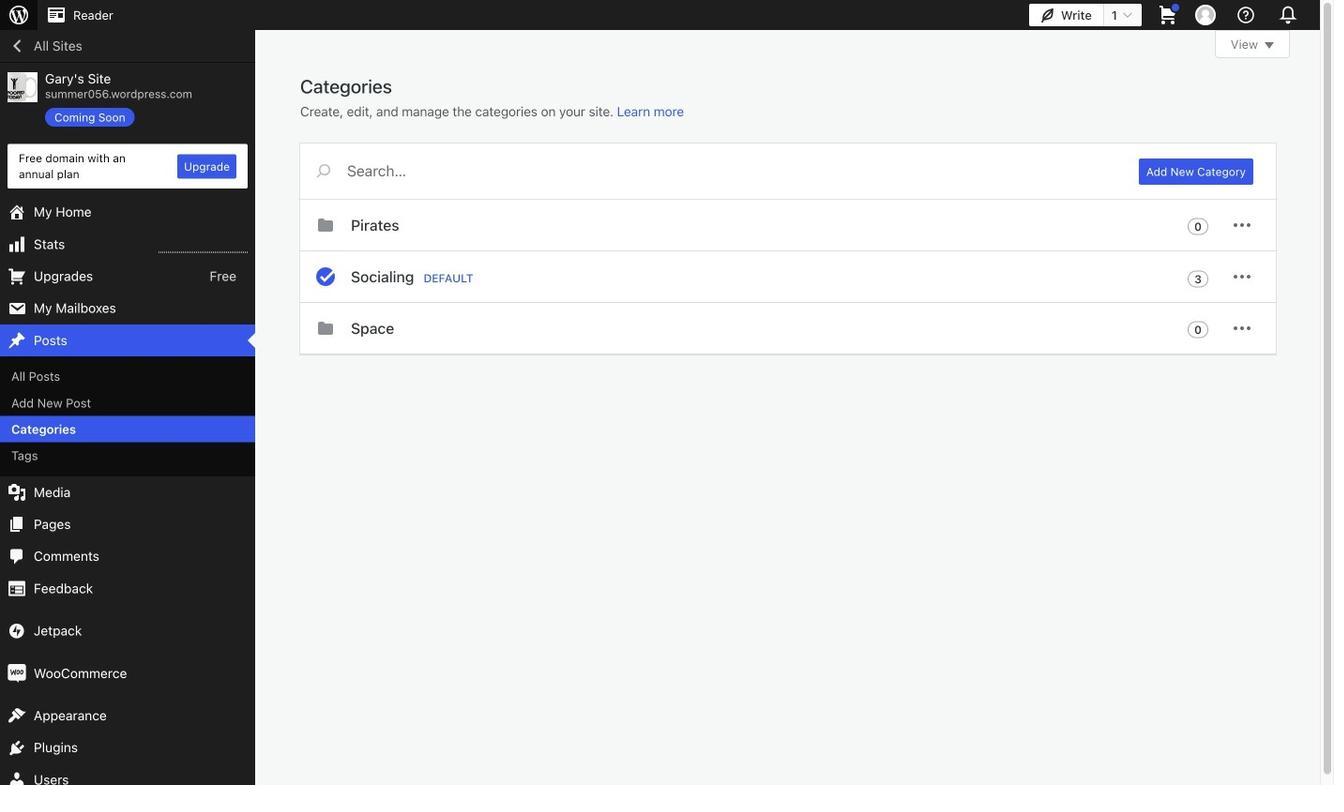 Task type: locate. For each thing, give the bounding box(es) containing it.
img image
[[8, 622, 26, 641], [8, 665, 26, 683]]

toggle menu image
[[1232, 214, 1254, 237], [1232, 266, 1254, 288]]

pirates image
[[314, 214, 337, 237]]

help image
[[1235, 4, 1258, 26]]

manage your notifications image
[[1276, 2, 1302, 28]]

0 vertical spatial toggle menu image
[[1232, 214, 1254, 237]]

toggle menu image
[[1232, 317, 1254, 340]]

1 vertical spatial toggle menu image
[[1232, 266, 1254, 288]]

toggle menu image for pirates icon
[[1232, 214, 1254, 237]]

manage your sites image
[[8, 4, 30, 26]]

open search image
[[300, 160, 347, 182]]

main content
[[300, 30, 1291, 355]]

1 vertical spatial img image
[[8, 665, 26, 683]]

1 toggle menu image from the top
[[1232, 214, 1254, 237]]

2 toggle menu image from the top
[[1232, 266, 1254, 288]]

closed image
[[1265, 42, 1275, 49]]

Search search field
[[347, 144, 1117, 198]]

None search field
[[300, 144, 1117, 198]]

row
[[300, 200, 1277, 355]]

0 vertical spatial img image
[[8, 622, 26, 641]]



Task type: describe. For each thing, give the bounding box(es) containing it.
1 img image from the top
[[8, 622, 26, 641]]

2 img image from the top
[[8, 665, 26, 683]]

socialing image
[[314, 266, 337, 288]]

highest hourly views 0 image
[[159, 241, 248, 253]]

toggle menu image for socialing image
[[1232, 266, 1254, 288]]

my profile image
[[1196, 5, 1217, 25]]

space image
[[314, 317, 337, 340]]

my shopping cart image
[[1157, 4, 1180, 26]]



Task type: vqa. For each thing, say whether or not it's contained in the screenshot.
text field
no



